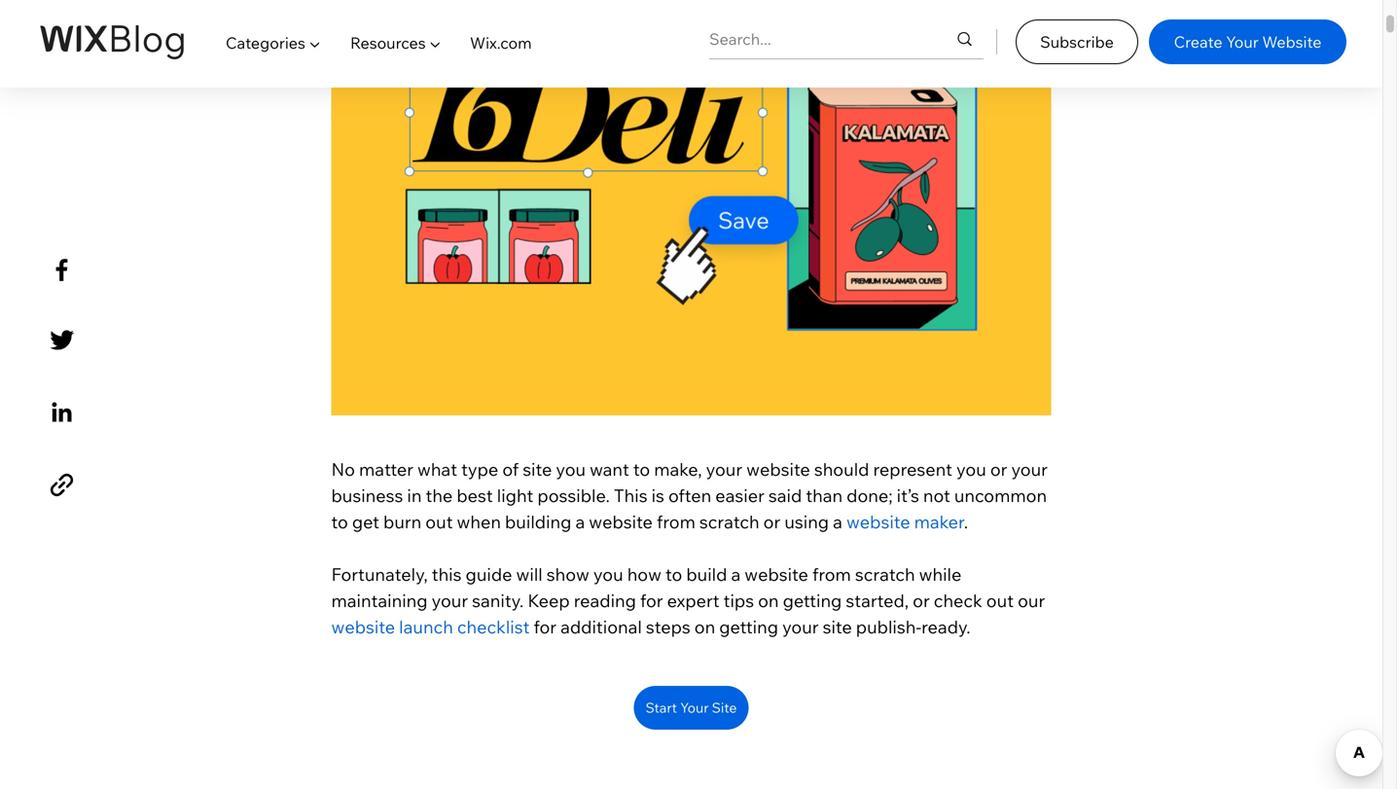 Task type: vqa. For each thing, say whether or not it's contained in the screenshot.
App
no



Task type: locate. For each thing, give the bounding box(es) containing it.
getting down tips
[[719, 616, 778, 638]]

start your site button
[[634, 686, 749, 730]]

1 horizontal spatial to
[[633, 458, 650, 480]]

getting
[[783, 590, 842, 612], [719, 616, 778, 638]]

this
[[614, 485, 648, 506]]

on right tips
[[758, 590, 779, 612]]

out down the
[[425, 511, 453, 533]]

site
[[523, 458, 552, 480], [823, 616, 852, 638]]

0 vertical spatial or
[[990, 458, 1007, 480]]

1 horizontal spatial you
[[593, 563, 623, 585]]

website up said
[[746, 458, 810, 480]]

2 horizontal spatial or
[[990, 458, 1007, 480]]

2 vertical spatial to
[[666, 563, 682, 585]]

0 horizontal spatial ▼
[[309, 33, 321, 53]]

0 vertical spatial your
[[1226, 32, 1259, 51]]

how to build a website from scratch image
[[331, 0, 1051, 415]]

to
[[633, 458, 650, 480], [331, 511, 348, 533], [666, 563, 682, 585]]

for
[[640, 590, 663, 612], [534, 616, 557, 638]]

type
[[461, 458, 498, 480]]

you up uncommon
[[956, 458, 986, 480]]

site down started,
[[823, 616, 852, 638]]

make,
[[654, 458, 702, 480]]

2 horizontal spatial to
[[666, 563, 682, 585]]

from down "often"
[[657, 511, 696, 533]]

building
[[505, 511, 572, 533]]

▼ right categories
[[309, 33, 321, 53]]

a up tips
[[731, 563, 741, 585]]

from inside fortunately, this guide will show you how to build a website from scratch while maintaining your sanity. keep reading for expert tips on getting started, or check out our
[[812, 563, 851, 585]]

0 vertical spatial getting
[[783, 590, 842, 612]]

0 horizontal spatial to
[[331, 511, 348, 533]]

represent
[[873, 458, 953, 480]]

should
[[814, 458, 869, 480]]

1 horizontal spatial or
[[913, 590, 930, 612]]

getting inside fortunately, this guide will show you how to build a website from scratch while maintaining your sanity. keep reading for expert tips on getting started, or check out our
[[783, 590, 842, 612]]

.
[[964, 511, 968, 533]]

share article on linkedin image
[[45, 395, 79, 429], [45, 395, 79, 429]]

scratch inside fortunately, this guide will show you how to build a website from scratch while maintaining your sanity. keep reading for expert tips on getting started, or check out our
[[855, 563, 915, 585]]

1 horizontal spatial site
[[823, 616, 852, 638]]

for inside fortunately, this guide will show you how to build a website from scratch while maintaining your sanity. keep reading for expert tips on getting started, or check out our
[[640, 590, 663, 612]]

▼
[[309, 33, 321, 53], [429, 33, 441, 53]]

scratch down easier
[[699, 511, 760, 533]]

1 vertical spatial from
[[812, 563, 851, 585]]

light
[[497, 485, 534, 506]]

2 ▼ from the left
[[429, 33, 441, 53]]

from inside no matter what type of site you want to make, your website should represent you or your business in the best light possible. this is often easier said than done; it's not uncommon to get burn out when building a website from scratch or using a
[[657, 511, 696, 533]]

you
[[556, 458, 586, 480], [956, 458, 986, 480], [593, 563, 623, 585]]

website
[[746, 458, 810, 480], [589, 511, 653, 533], [846, 511, 910, 533], [745, 563, 808, 585], [331, 616, 395, 638]]

website maker link
[[846, 511, 964, 533]]

or down said
[[763, 511, 781, 533]]

site right of
[[523, 458, 552, 480]]

your inside button
[[680, 699, 709, 716]]

your up easier
[[706, 458, 743, 480]]

website inside website launch checklist
[[331, 616, 395, 638]]

from
[[657, 511, 696, 533], [812, 563, 851, 585]]

to inside fortunately, this guide will show you how to build a website from scratch while maintaining your sanity. keep reading for expert tips on getting started, or check out our
[[666, 563, 682, 585]]

0 horizontal spatial from
[[657, 511, 696, 533]]

0 horizontal spatial scratch
[[699, 511, 760, 533]]

1 vertical spatial your
[[680, 699, 709, 716]]

your
[[706, 458, 743, 480], [1011, 458, 1048, 480], [432, 590, 468, 612], [782, 616, 819, 638]]

1 horizontal spatial out
[[986, 590, 1014, 612]]

1 horizontal spatial getting
[[783, 590, 842, 612]]

uncommon
[[954, 485, 1047, 506]]

on
[[758, 590, 779, 612], [695, 616, 715, 638]]

1 vertical spatial getting
[[719, 616, 778, 638]]

0 vertical spatial scratch
[[699, 511, 760, 533]]

0 horizontal spatial a
[[575, 511, 585, 533]]

of
[[502, 458, 519, 480]]

website down maintaining
[[331, 616, 395, 638]]

1 vertical spatial site
[[823, 616, 852, 638]]

a inside fortunately, this guide will show you how to build a website from scratch while maintaining your sanity. keep reading for expert tips on getting started, or check out our
[[731, 563, 741, 585]]

0 horizontal spatial site
[[523, 458, 552, 480]]

1 horizontal spatial a
[[731, 563, 741, 585]]

on down the expert at the bottom
[[695, 616, 715, 638]]

your inside fortunately, this guide will show you how to build a website from scratch while maintaining your sanity. keep reading for expert tips on getting started, or check out our
[[432, 590, 468, 612]]

tips
[[724, 590, 754, 612]]

0 horizontal spatial for
[[534, 616, 557, 638]]

1 horizontal spatial on
[[758, 590, 779, 612]]

for down keep
[[534, 616, 557, 638]]

your right create
[[1226, 32, 1259, 51]]

0 vertical spatial for
[[640, 590, 663, 612]]

0 horizontal spatial you
[[556, 458, 586, 480]]

using
[[785, 511, 829, 533]]

0 vertical spatial on
[[758, 590, 779, 612]]

None search field
[[709, 19, 984, 58]]

your left publish-
[[782, 616, 819, 638]]

scratch up started,
[[855, 563, 915, 585]]

resources
[[350, 33, 426, 53]]

2 horizontal spatial a
[[833, 511, 843, 533]]

from up started,
[[812, 563, 851, 585]]

sanity.
[[472, 590, 524, 612]]

or up uncommon
[[990, 458, 1007, 480]]

out left our
[[986, 590, 1014, 612]]

1 horizontal spatial your
[[1226, 32, 1259, 51]]

to up this
[[633, 458, 650, 480]]

said
[[769, 485, 802, 506]]

possible.
[[537, 485, 610, 506]]

out inside fortunately, this guide will show you how to build a website from scratch while maintaining your sanity. keep reading for expert tips on getting started, or check out our
[[986, 590, 1014, 612]]

1 horizontal spatial from
[[812, 563, 851, 585]]

1 horizontal spatial ▼
[[429, 33, 441, 53]]

0 vertical spatial out
[[425, 511, 453, 533]]

additional
[[561, 616, 642, 638]]

a down possible.
[[575, 511, 585, 533]]

reading
[[574, 590, 636, 612]]

0 horizontal spatial your
[[680, 699, 709, 716]]

your down this on the bottom left of the page
[[432, 590, 468, 612]]

0 vertical spatial site
[[523, 458, 552, 480]]

to right how on the bottom of the page
[[666, 563, 682, 585]]

website up tips
[[745, 563, 808, 585]]

your
[[1226, 32, 1259, 51], [680, 699, 709, 716]]

or
[[990, 458, 1007, 480], [763, 511, 781, 533], [913, 590, 930, 612]]

website down done;
[[846, 511, 910, 533]]

0 horizontal spatial on
[[695, 616, 715, 638]]

out
[[425, 511, 453, 533], [986, 590, 1014, 612]]

this
[[432, 563, 462, 585]]

0 horizontal spatial out
[[425, 511, 453, 533]]

burn
[[383, 511, 422, 533]]

or down while
[[913, 590, 930, 612]]

0 vertical spatial to
[[633, 458, 650, 480]]

1 vertical spatial or
[[763, 511, 781, 533]]

getting left started,
[[783, 590, 842, 612]]

1 vertical spatial for
[[534, 616, 557, 638]]

1 vertical spatial out
[[986, 590, 1014, 612]]

1 vertical spatial scratch
[[855, 563, 915, 585]]

for down how on the bottom of the page
[[640, 590, 663, 612]]

out inside no matter what type of site you want to make, your website should represent you or your business in the best light possible. this is often easier said than done; it's not uncommon to get burn out when building a website from scratch or using a
[[425, 511, 453, 533]]

2 vertical spatial or
[[913, 590, 930, 612]]

to left get
[[331, 511, 348, 533]]

1 horizontal spatial for
[[640, 590, 663, 612]]

create your website
[[1174, 32, 1322, 51]]

you up reading at the left bottom
[[593, 563, 623, 585]]

the
[[426, 485, 453, 506]]

your left site
[[680, 699, 709, 716]]

is
[[652, 485, 664, 506]]

1 ▼ from the left
[[309, 33, 321, 53]]

fortunately,
[[331, 563, 428, 585]]

often
[[668, 485, 711, 506]]

share article on facebook image
[[45, 253, 79, 287], [45, 253, 79, 287]]

scratch
[[699, 511, 760, 533], [855, 563, 915, 585]]

▼ right resources
[[429, 33, 441, 53]]

1 horizontal spatial scratch
[[855, 563, 915, 585]]

a
[[575, 511, 585, 533], [833, 511, 843, 533], [731, 563, 741, 585]]

matter
[[359, 458, 413, 480]]

a down than
[[833, 511, 843, 533]]

you up possible.
[[556, 458, 586, 480]]

0 vertical spatial from
[[657, 511, 696, 533]]

site
[[712, 699, 737, 716]]

copy link of the article image
[[45, 468, 79, 502], [45, 468, 79, 502]]

share article on twitter image
[[45, 323, 79, 357]]



Task type: describe. For each thing, give the bounding box(es) containing it.
best
[[457, 485, 493, 506]]

website launch checklist link
[[331, 590, 1049, 638]]

keep
[[528, 590, 570, 612]]

▼ for categories ▼
[[309, 33, 321, 53]]

it's
[[897, 485, 919, 506]]

maker
[[914, 511, 964, 533]]

our
[[1018, 590, 1045, 612]]

0 horizontal spatial getting
[[719, 616, 778, 638]]

show
[[547, 563, 590, 585]]

checklist
[[457, 616, 530, 638]]

will
[[516, 563, 543, 585]]

start
[[646, 699, 677, 716]]

wix.com
[[470, 33, 532, 53]]

business
[[331, 485, 403, 506]]

when
[[457, 511, 501, 533]]

1 vertical spatial to
[[331, 511, 348, 533]]

website launch checklist
[[331, 590, 1049, 638]]

site inside no matter what type of site you want to make, your website should represent you or your business in the best light possible. this is often easier said than done; it's not uncommon to get burn out when building a website from scratch or using a
[[523, 458, 552, 480]]

subscribe link
[[1016, 19, 1138, 64]]

create
[[1174, 32, 1223, 51]]

your for create
[[1226, 32, 1259, 51]]

easier
[[715, 485, 765, 506]]

what
[[417, 458, 457, 480]]

expert
[[667, 590, 720, 612]]

create your website link
[[1149, 19, 1347, 64]]

in
[[407, 485, 422, 506]]

or inside fortunately, this guide will show you how to build a website from scratch while maintaining your sanity. keep reading for expert tips on getting started, or check out our
[[913, 590, 930, 612]]

website inside fortunately, this guide will show you how to build a website from scratch while maintaining your sanity. keep reading for expert tips on getting started, or check out our
[[745, 563, 808, 585]]

website
[[1262, 32, 1322, 51]]

ready.
[[922, 616, 971, 638]]

for additional steps on getting your site publish-ready.
[[530, 616, 975, 638]]

check
[[934, 590, 982, 612]]

start your site
[[646, 699, 737, 716]]

categories
[[226, 33, 305, 53]]

publish-
[[856, 616, 922, 638]]

1 vertical spatial on
[[695, 616, 715, 638]]

subscribe
[[1040, 32, 1114, 51]]

you inside fortunately, this guide will show you how to build a website from scratch while maintaining your sanity. keep reading for expert tips on getting started, or check out our
[[593, 563, 623, 585]]

while
[[919, 563, 962, 585]]

no
[[331, 458, 355, 480]]

started,
[[846, 590, 909, 612]]

website maker .
[[846, 511, 972, 533]]

your up uncommon
[[1011, 458, 1048, 480]]

not
[[923, 485, 950, 506]]

categories ▼
[[226, 33, 321, 53]]

wix.com link
[[455, 16, 547, 70]]

how
[[627, 563, 662, 585]]

guide
[[466, 563, 512, 585]]

0 horizontal spatial or
[[763, 511, 781, 533]]

get
[[352, 511, 379, 533]]

no matter what type of site you want to make, your website should represent you or your business in the best light possible. this is often easier said than done; it's not uncommon to get burn out when building a website from scratch or using a
[[331, 458, 1052, 533]]

your for start
[[680, 699, 709, 716]]

than
[[806, 485, 843, 506]]

▼ for resources  ▼
[[429, 33, 441, 53]]

share article on twitter image
[[45, 323, 79, 357]]

build
[[686, 563, 727, 585]]

steps
[[646, 616, 691, 638]]

scratch inside no matter what type of site you want to make, your website should represent you or your business in the best light possible. this is often easier said than done; it's not uncommon to get burn out when building a website from scratch or using a
[[699, 511, 760, 533]]

done;
[[847, 485, 893, 506]]

2 horizontal spatial you
[[956, 458, 986, 480]]

Search... search field
[[709, 19, 917, 58]]

fortunately, this guide will show you how to build a website from scratch while maintaining your sanity. keep reading for expert tips on getting started, or check out our
[[331, 563, 1045, 612]]

website down this
[[589, 511, 653, 533]]

launch
[[399, 616, 453, 638]]

maintaining
[[331, 590, 428, 612]]

want
[[590, 458, 629, 480]]

resources  ▼
[[350, 33, 441, 53]]

on inside fortunately, this guide will show you how to build a website from scratch while maintaining your sanity. keep reading for expert tips on getting started, or check out our
[[758, 590, 779, 612]]



